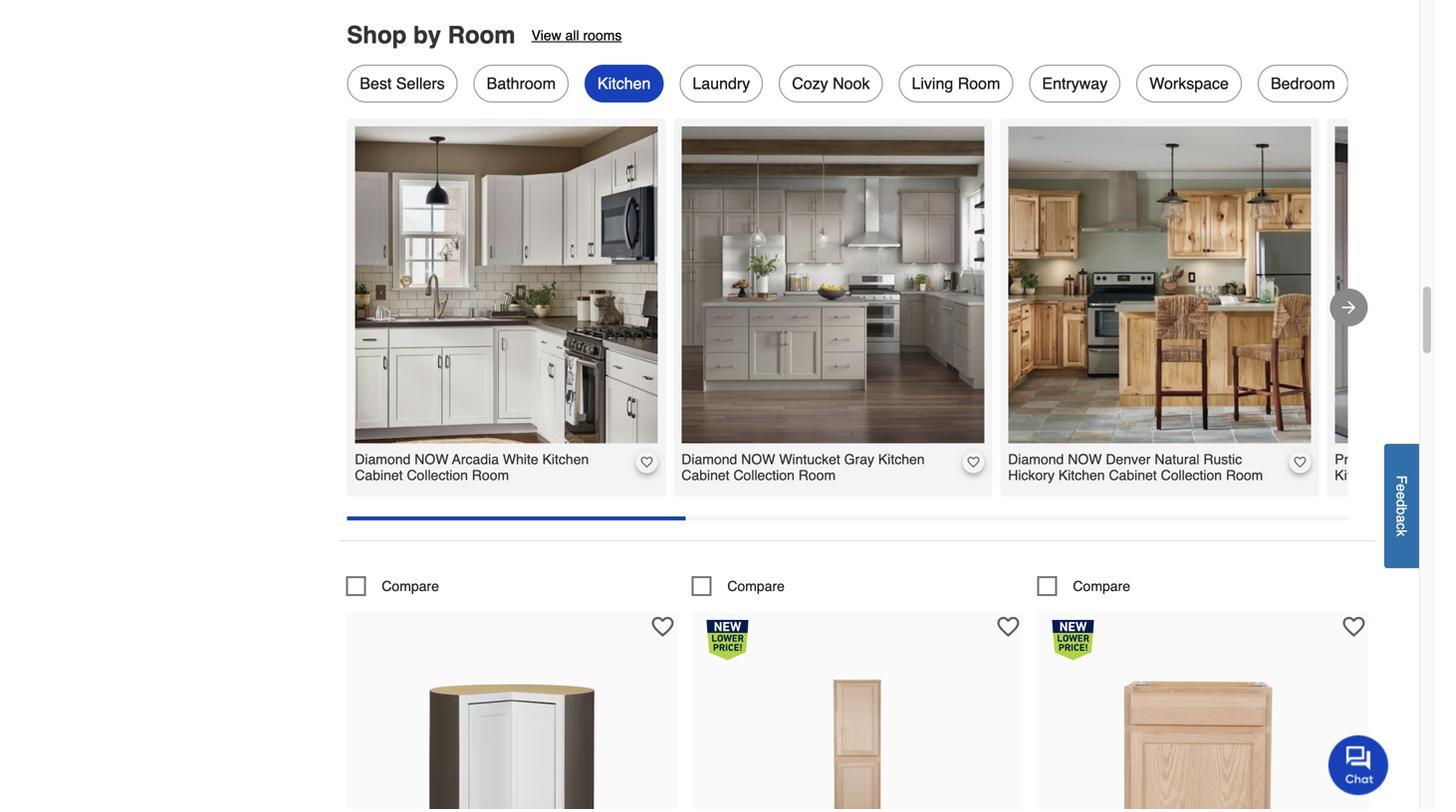 Task type: locate. For each thing, give the bounding box(es) containing it.
now
[[415, 452, 449, 468], [741, 452, 775, 468], [1068, 452, 1102, 468]]

cabinet inside arcadia white kitchen cabinet collection
[[355, 468, 403, 484]]

collection left 'white'
[[407, 468, 468, 484]]

1 compare from the left
[[382, 579, 439, 595]]

0 horizontal spatial heart outline image
[[652, 617, 674, 639]]

1 diamond now from the left
[[355, 452, 449, 468]]

new lower price image
[[707, 621, 748, 661]]

kitchen right 'white'
[[543, 452, 589, 468]]

2 compare from the left
[[728, 579, 785, 595]]

c
[[1394, 523, 1410, 530]]

diamond now left arcadia
[[355, 452, 449, 468]]

view
[[532, 27, 562, 43]]

1 cabinet from the left
[[355, 468, 403, 484]]

3 diamond from the left
[[1008, 452, 1064, 468]]

collection for arcadia
[[407, 468, 468, 484]]

2 diamond from the left
[[682, 452, 738, 468]]

2 horizontal spatial diamond
[[1008, 452, 1064, 468]]

cabinet inside wintucket gray kitchen cabinet collection
[[682, 468, 730, 484]]

1 horizontal spatial collection
[[734, 468, 795, 484]]

0 horizontal spatial diamond
[[355, 452, 411, 468]]

diamond now for arcadia white kitchen cabinet collection
[[355, 452, 449, 468]]

1 horizontal spatial heart outline image
[[968, 457, 980, 469]]

1003204704 element
[[346, 577, 439, 597]]

denver natural rustic hickory kitchen cabinet collection
[[1008, 452, 1243, 484]]

heart outline image for diamond now
[[968, 457, 980, 469]]

3 cabinet from the left
[[1109, 468, 1157, 484]]

0 horizontal spatial cabinet
[[355, 468, 403, 484]]

rooms
[[583, 27, 622, 43]]

0 horizontal spatial collection
[[407, 468, 468, 484]]

heart outline image for rustic
[[1294, 457, 1306, 469]]

cabinet inside denver natural rustic hickory kitchen cabinet collection
[[1109, 468, 1157, 484]]

collection inside arcadia white kitchen cabinet collection
[[407, 468, 468, 484]]

0 horizontal spatial diamond now
[[355, 452, 449, 468]]

0 horizontal spatial compare
[[382, 579, 439, 595]]

e up d
[[1394, 484, 1410, 492]]

1 horizontal spatial diamond
[[682, 452, 738, 468]]

diamond now left wintucket
[[682, 452, 775, 468]]

1 horizontal spatial diamond now
[[682, 452, 775, 468]]

scrollbar
[[347, 517, 686, 521]]

collection
[[407, 468, 468, 484], [734, 468, 795, 484], [1161, 468, 1222, 484]]

2 horizontal spatial diamond now
[[1008, 452, 1102, 468]]

hickory
[[1008, 468, 1055, 484]]

now left arcadia
[[415, 452, 449, 468]]

1 e from the top
[[1394, 484, 1410, 492]]

now left wintucket
[[741, 452, 775, 468]]

b
[[1394, 508, 1410, 515]]

0 horizontal spatial heart outline image
[[641, 457, 653, 469]]

2 horizontal spatial now
[[1068, 452, 1102, 468]]

diamond now for wintucket gray kitchen cabinet collection
[[682, 452, 775, 468]]

2 diamond now from the left
[[682, 452, 775, 468]]

compare inside 3306686 element
[[728, 579, 785, 595]]

wintucket
[[779, 452, 841, 468]]

arcadia
[[452, 452, 499, 468]]

collection for wintucket
[[734, 468, 795, 484]]

diamond now
[[355, 452, 449, 468], [682, 452, 775, 468], [1008, 452, 1102, 468]]

heart outline image
[[641, 457, 653, 469], [1294, 457, 1306, 469], [998, 617, 1019, 639]]

k
[[1394, 530, 1410, 537]]

1 now from the left
[[415, 452, 449, 468]]

room for denver natural rustic hickory kitchen cabinet collection
[[1222, 468, 1263, 484]]

3 collection from the left
[[1161, 468, 1222, 484]]

f
[[1394, 476, 1410, 484]]

cabinet for arcadia white kitchen cabinet collection
[[355, 468, 403, 484]]

2 horizontal spatial collection
[[1161, 468, 1222, 484]]

now for wintucket
[[741, 452, 775, 468]]

e up the b
[[1394, 492, 1410, 500]]

shop by room
[[347, 22, 516, 49]]

bathroom
[[487, 74, 556, 93]]

1 collection from the left
[[407, 468, 468, 484]]

white
[[503, 452, 539, 468]]

compare inside 3306698 element
[[1073, 579, 1131, 595]]

collection right denver
[[1161, 468, 1222, 484]]

kitchen
[[598, 74, 651, 93], [543, 452, 589, 468], [879, 452, 925, 468], [1059, 468, 1105, 484]]

kitchen inside denver natural rustic hickory kitchen cabinet collection
[[1059, 468, 1105, 484]]

diamond for arcadia white kitchen cabinet collection
[[355, 452, 411, 468]]

cabinet
[[355, 468, 403, 484], [682, 468, 730, 484], [1109, 468, 1157, 484]]

now left denver
[[1068, 452, 1102, 468]]

2 horizontal spatial heart outline image
[[1343, 617, 1365, 639]]

1 horizontal spatial cabinet
[[682, 468, 730, 484]]

collection left gray
[[734, 468, 795, 484]]

arrow right image
[[1339, 298, 1359, 318]]

collection inside wintucket gray kitchen cabinet collection
[[734, 468, 795, 484]]

collection inside denver natural rustic hickory kitchen cabinet collection
[[1161, 468, 1222, 484]]

2 collection from the left
[[734, 468, 795, 484]]

1 horizontal spatial now
[[741, 452, 775, 468]]

diamond now left denver
[[1008, 452, 1102, 468]]

e
[[1394, 484, 1410, 492], [1394, 492, 1410, 500]]

bedroom
[[1271, 74, 1336, 93]]

3 diamond now from the left
[[1008, 452, 1102, 468]]

f e e d b a c k button
[[1385, 444, 1420, 569]]

f e e d b a c k
[[1394, 476, 1410, 537]]

2 horizontal spatial compare
[[1073, 579, 1131, 595]]

all
[[565, 27, 579, 43]]

3 compare from the left
[[1073, 579, 1131, 595]]

2 horizontal spatial heart outline image
[[1294, 457, 1306, 469]]

3 now from the left
[[1068, 452, 1102, 468]]

room for wintucket gray kitchen cabinet collection
[[795, 468, 836, 484]]

compare
[[382, 579, 439, 595], [728, 579, 785, 595], [1073, 579, 1131, 595]]

0 horizontal spatial now
[[415, 452, 449, 468]]

room
[[448, 22, 516, 49], [958, 74, 1001, 93], [468, 468, 509, 484], [795, 468, 836, 484], [1222, 468, 1263, 484]]

2 cabinet from the left
[[682, 468, 730, 484]]

diamond
[[355, 452, 411, 468], [682, 452, 738, 468], [1008, 452, 1064, 468]]

2 now from the left
[[741, 452, 775, 468]]

heart outline image
[[968, 457, 980, 469], [652, 617, 674, 639], [1343, 617, 1365, 639]]

2 horizontal spatial cabinet
[[1109, 468, 1157, 484]]

kitchen right gray
[[879, 452, 925, 468]]

now for arcadia
[[415, 452, 449, 468]]

by
[[413, 22, 441, 49]]

cozy nook
[[792, 74, 870, 93]]

compare inside 1003204704 element
[[382, 579, 439, 595]]

kitchen left denver
[[1059, 468, 1105, 484]]

1 diamond from the left
[[355, 452, 411, 468]]

sellers
[[396, 74, 445, 93]]

compare for 3306686 element
[[728, 579, 785, 595]]

1 horizontal spatial compare
[[728, 579, 785, 595]]



Task type: vqa. For each thing, say whether or not it's contained in the screenshot.
Start
no



Task type: describe. For each thing, give the bounding box(es) containing it.
diamond for wintucket gray kitchen cabinet collection
[[682, 452, 738, 468]]

arcadia white kitchen cabinet collection
[[355, 452, 589, 484]]

view all rooms
[[532, 27, 622, 43]]

workspace
[[1150, 74, 1229, 93]]

rustic
[[1204, 452, 1243, 468]]

kitchen down the rooms
[[598, 74, 651, 93]]

diamond for denver natural rustic hickory kitchen cabinet collection
[[1008, 452, 1064, 468]]

project
[[1335, 452, 1379, 468]]

1 horizontal spatial heart outline image
[[998, 617, 1019, 639]]

new lower price image
[[1052, 621, 1094, 661]]

n
[[1335, 452, 1435, 484]]

now for denver
[[1068, 452, 1102, 468]]

2 e from the top
[[1394, 492, 1410, 500]]

wintucket gray kitchen cabinet collection
[[682, 452, 925, 484]]

shop
[[347, 22, 407, 49]]

natural
[[1155, 452, 1200, 468]]

nook
[[833, 74, 870, 93]]

a
[[1394, 515, 1410, 523]]

room for arcadia white kitchen cabinet collection
[[468, 468, 509, 484]]

heart outline image for compare
[[652, 617, 674, 639]]

gray
[[844, 452, 875, 468]]

chat invite button image
[[1329, 735, 1390, 796]]

3306698 element
[[1037, 577, 1131, 597]]

compare for 1003204704 element
[[382, 579, 439, 595]]

living
[[912, 74, 954, 93]]

kitchen inside wintucket gray kitchen cabinet collection
[[879, 452, 925, 468]]

cozy
[[792, 74, 829, 93]]

compare for 3306698 element
[[1073, 579, 1131, 595]]

laundry
[[693, 74, 750, 93]]

heart outline image for kitchen
[[641, 457, 653, 469]]

3306686 element
[[692, 577, 785, 597]]

source
[[1383, 452, 1427, 468]]

kitchen inside arcadia white kitchen cabinet collection
[[543, 452, 589, 468]]

living room
[[912, 74, 1001, 93]]

view all rooms link
[[532, 22, 622, 49]]

entryway
[[1042, 74, 1108, 93]]

best sellers
[[360, 74, 445, 93]]

denver
[[1106, 452, 1151, 468]]

best
[[360, 74, 392, 93]]

diamond now for denver natural rustic hickory kitchen cabinet collection
[[1008, 452, 1102, 468]]

cabinet for wintucket gray kitchen cabinet collection
[[682, 468, 730, 484]]

project source
[[1335, 452, 1427, 468]]

d
[[1394, 500, 1410, 508]]



